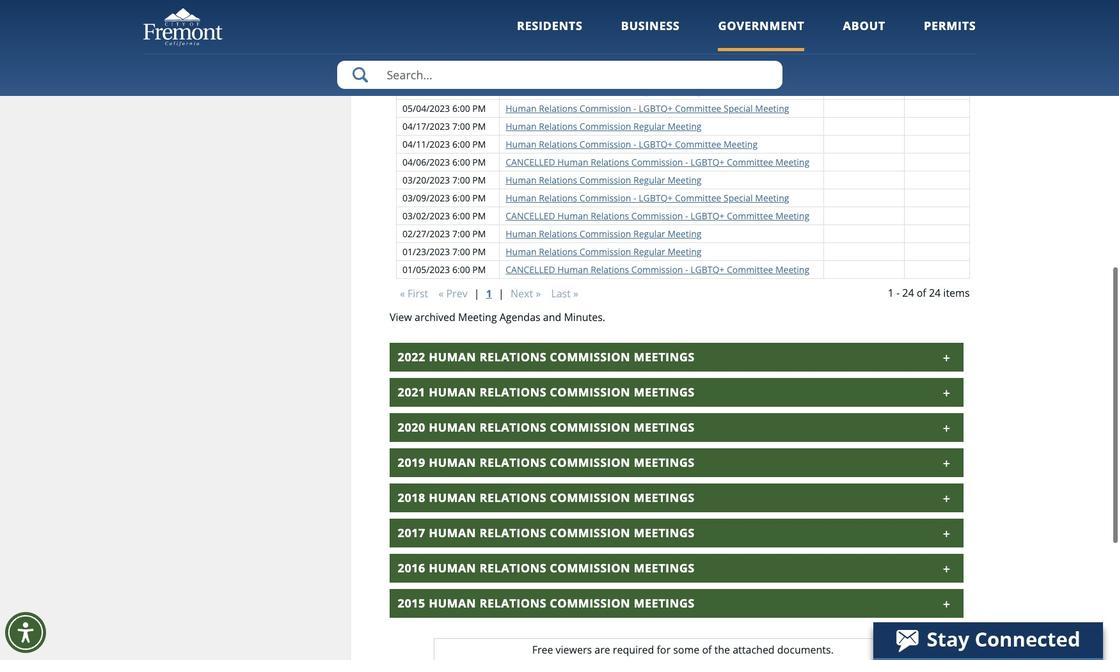Task type: locate. For each thing, give the bounding box(es) containing it.
4 meetings from the top
[[634, 455, 695, 470]]

tab list
[[390, 343, 964, 618]]

-
[[686, 30, 689, 43], [634, 66, 637, 78], [634, 102, 637, 114], [634, 138, 637, 150], [686, 156, 689, 168], [634, 192, 637, 204], [686, 210, 689, 222], [686, 263, 689, 276], [897, 286, 900, 300]]

pm for 01/23/2023 7:00 pm
[[473, 246, 486, 258]]

7:00 for 03/20/2023
[[453, 174, 470, 186]]

6 6:00 from the top
[[453, 192, 470, 204]]

3 cancelled from the top
[[506, 210, 555, 222]]

3 meetings from the top
[[634, 420, 695, 435]]

15 pm from the top
[[473, 263, 486, 276]]

0 vertical spatial human relations commission - lgbtq+ committee special meeting link
[[506, 66, 790, 78]]

human relations commission regular meeting for 02/27/2023 7:00 pm
[[506, 228, 702, 240]]

7:00 down 05/04/2023 6:00 pm
[[453, 120, 470, 132]]

4 cancelled human relations commission - lgbtq+ committee meeting from the top
[[506, 263, 810, 276]]

pm down 07/17/2023 7:00 pm
[[473, 30, 486, 43]]

1 link
[[483, 285, 496, 302]]

cancelled human relations commission - lgbtq+ committee meeting link for 03/02/2023 6:00 pm
[[506, 210, 810, 222]]

of
[[917, 286, 927, 300], [703, 643, 712, 657]]

0 vertical spatial of
[[917, 286, 927, 300]]

7 meetings from the top
[[634, 560, 695, 576]]

human relations commission - lgbtq+ committee special meeting down 'business' link
[[506, 66, 790, 78]]

2016 human relations commission meetings
[[398, 560, 695, 576]]

Search text field
[[337, 61, 783, 89]]

pm down 03/20/2023 7:00 pm
[[473, 192, 486, 204]]

of left the
[[703, 643, 712, 657]]

|
[[474, 287, 480, 301], [499, 287, 504, 301]]

3 6:00 from the top
[[453, 102, 470, 114]]

5 human relations commission regular meeting from the top
[[506, 174, 702, 186]]

human relations commission regular meeting for 07/17/2023 7:00 pm
[[506, 13, 702, 25]]

6 pm from the top
[[473, 102, 486, 114]]

6 meetings from the top
[[634, 525, 695, 541]]

6:00 down 04/11/2023 6:00 pm
[[453, 156, 470, 168]]

6:00 up 04/17/2023 7:00 pm
[[453, 102, 470, 114]]

2021
[[398, 384, 426, 400]]

1 vertical spatial of
[[703, 643, 712, 657]]

4 human relations commission regular meeting link from the top
[[506, 120, 702, 132]]

1 cancelled from the top
[[506, 30, 555, 43]]

7 7:00 from the top
[[453, 246, 470, 258]]

cancelled for 04/06/2023 6:00 pm
[[506, 156, 555, 168]]

6:00 for 05/04/2023
[[453, 102, 470, 114]]

2 vertical spatial special
[[724, 192, 753, 204]]

0 vertical spatial special
[[724, 66, 753, 78]]

human relations commission - lgbtq+ committee special meeting link down human relations commission - lgbtq+ committee meeting link
[[506, 192, 790, 204]]

1 vertical spatial special
[[724, 102, 753, 114]]

7:00 for 01/23/2023
[[453, 246, 470, 258]]

pm down 05/15/2023 7:00 pm
[[473, 102, 486, 114]]

5 7:00 from the top
[[453, 174, 470, 186]]

6:00 down 04/17/2023 7:00 pm
[[453, 138, 470, 150]]

4 cancelled human relations commission - lgbtq+ committee meeting link from the top
[[506, 263, 810, 276]]

5 human relations commission regular meeting link from the top
[[506, 174, 702, 186]]

2 cancelled human relations commission - lgbtq+ committee meeting link from the top
[[506, 156, 810, 168]]

7:00 for 02/27/2023
[[453, 228, 470, 240]]

view
[[390, 310, 412, 324]]

regular for 02/27/2023 7:00 pm
[[634, 228, 666, 240]]

07/06/2023
[[403, 30, 450, 43]]

pm up the 03/09/2023 6:00 pm at the left
[[473, 174, 486, 186]]

pm up the 1 link
[[473, 263, 486, 276]]

8 6:00 from the top
[[453, 263, 470, 276]]

0 horizontal spatial 24
[[903, 286, 915, 300]]

pm down 05/04/2023 6:00 pm
[[473, 120, 486, 132]]

cancelled for 03/02/2023 6:00 pm
[[506, 210, 555, 222]]

| right the 1 link
[[499, 287, 504, 301]]

6:00 up 05/15/2023 7:00 pm
[[453, 66, 470, 78]]

2 | from the left
[[499, 287, 504, 301]]

03/09/2023 6:00 pm
[[403, 192, 486, 204]]

pm down 03/02/2023 6:00 pm
[[473, 228, 486, 240]]

2 human relations commission - lgbtq+ committee special meeting link from the top
[[506, 102, 790, 114]]

human relations commission - lgbtq+ committee special meeting
[[506, 66, 790, 78], [506, 102, 790, 114], [506, 192, 790, 204]]

1 special from the top
[[724, 66, 753, 78]]

3 pm from the top
[[473, 48, 486, 61]]

4 7:00 from the top
[[453, 120, 470, 132]]

2 meetings from the top
[[634, 384, 695, 400]]

02/27/2023 7:00 pm
[[403, 228, 486, 240]]

24
[[903, 286, 915, 300], [929, 286, 941, 300]]

11 pm from the top
[[473, 192, 486, 204]]

1 human relations commission regular meeting from the top
[[506, 13, 702, 25]]

3 special from the top
[[724, 192, 753, 204]]

6:00 for 04/11/2023
[[453, 138, 470, 150]]

6:00 down 03/20/2023 7:00 pm
[[453, 192, 470, 204]]

human relations commission - lgbtq+ committee meeting link
[[506, 138, 758, 150]]

6:00 down 07/17/2023 7:00 pm
[[453, 30, 470, 43]]

07/17/2023 7:00 pm
[[403, 13, 486, 25]]

1 vertical spatial human relations commission - lgbtq+ committee special meeting link
[[506, 102, 790, 114]]

human relations commission regular meeting link for 02/27/2023 7:00 pm
[[506, 228, 702, 240]]

0 horizontal spatial |
[[474, 287, 480, 301]]

1 horizontal spatial |
[[499, 287, 504, 301]]

01/05/2023 6:00 pm
[[403, 263, 486, 276]]

relations
[[539, 13, 578, 25], [591, 30, 629, 43], [539, 48, 578, 61], [539, 66, 578, 78], [539, 84, 578, 96], [539, 102, 578, 114], [539, 120, 578, 132], [539, 138, 578, 150], [591, 156, 629, 168], [539, 174, 578, 186], [539, 192, 578, 204], [591, 210, 629, 222], [539, 228, 578, 240], [539, 246, 578, 258], [591, 263, 629, 276], [480, 349, 547, 365], [480, 384, 547, 400], [480, 420, 547, 435], [480, 455, 547, 470], [480, 490, 547, 505], [480, 525, 547, 541], [480, 560, 547, 576], [480, 596, 547, 611]]

9 pm from the top
[[473, 156, 486, 168]]

1 - 24 of 24 items
[[888, 286, 970, 300]]

8 pm from the top
[[473, 138, 486, 150]]

2 special from the top
[[724, 102, 753, 114]]

2 pm from the top
[[473, 30, 486, 43]]

6:00 for 03/09/2023
[[453, 192, 470, 204]]

6:00 down 01/23/2023 7:00 pm
[[453, 263, 470, 276]]

cancelled
[[506, 30, 555, 43], [506, 156, 555, 168], [506, 210, 555, 222], [506, 263, 555, 276]]

7 pm from the top
[[473, 120, 486, 132]]

committee
[[727, 30, 774, 43], [675, 66, 722, 78], [675, 102, 722, 114], [675, 138, 722, 150], [727, 156, 774, 168], [675, 192, 722, 204], [727, 210, 774, 222], [727, 263, 774, 276]]

14 pm from the top
[[473, 246, 486, 258]]

06/01/2023
[[403, 66, 450, 78]]

government link
[[719, 18, 805, 51]]

13 pm from the top
[[473, 228, 486, 240]]

7 human relations commission regular meeting link from the top
[[506, 246, 702, 258]]

1 horizontal spatial 24
[[929, 286, 941, 300]]

2 cancelled from the top
[[506, 156, 555, 168]]

0 vertical spatial human relations commission - lgbtq+ committee special meeting
[[506, 66, 790, 78]]

free
[[532, 643, 553, 657]]

human relations commission regular meeting for 06/26/2023 7:00 pm
[[506, 48, 702, 61]]

10 pm from the top
[[473, 174, 486, 186]]

cancelled human relations commission - lgbtq+ committee meeting link for 04/06/2023 6:00 pm
[[506, 156, 810, 168]]

5 regular from the top
[[634, 174, 666, 186]]

2020 human relations commission meetings
[[398, 420, 695, 435]]

2 cancelled human relations commission - lgbtq+ committee meeting from the top
[[506, 156, 810, 168]]

03/09/2023
[[403, 192, 450, 204]]

6:00 for 07/06/2023
[[453, 30, 470, 43]]

3 human relations commission regular meeting link from the top
[[506, 84, 702, 96]]

1 cancelled human relations commission - lgbtq+ committee meeting from the top
[[506, 30, 810, 43]]

4 6:00 from the top
[[453, 138, 470, 150]]

meetings for 2018 human relations commission meetings
[[634, 490, 695, 505]]

3 cancelled human relations commission - lgbtq+ committee meeting link from the top
[[506, 210, 810, 222]]

05/04/2023 6:00 pm
[[403, 102, 486, 114]]

regular for 03/20/2023 7:00 pm
[[634, 174, 666, 186]]

07/17/2023
[[403, 13, 450, 25]]

commission
[[580, 13, 631, 25], [632, 30, 683, 43], [580, 48, 631, 61], [580, 66, 631, 78], [580, 84, 631, 96], [580, 102, 631, 114], [580, 120, 631, 132], [580, 138, 631, 150], [632, 156, 683, 168], [580, 174, 631, 186], [580, 192, 631, 204], [632, 210, 683, 222], [580, 228, 631, 240], [580, 246, 631, 258], [632, 263, 683, 276], [550, 349, 631, 365], [550, 384, 631, 400], [550, 420, 631, 435], [550, 455, 631, 470], [550, 490, 631, 505], [550, 525, 631, 541], [550, 560, 631, 576], [550, 596, 631, 611]]

7 6:00 from the top
[[453, 210, 470, 222]]

pm down 06/01/2023 6:00 pm
[[473, 84, 486, 96]]

pm for 04/06/2023 6:00 pm
[[473, 156, 486, 168]]

human relations commission regular meeting link for 05/15/2023 7:00 pm
[[506, 84, 702, 96]]

2022 human relations commission meetings
[[398, 349, 695, 365]]

4 human relations commission regular meeting from the top
[[506, 120, 702, 132]]

human relations commission - lgbtq+ committee special meeting for 03/09/2023 6:00 pm
[[506, 192, 790, 204]]

3 cancelled human relations commission - lgbtq+ committee meeting from the top
[[506, 210, 810, 222]]

5 pm from the top
[[473, 84, 486, 96]]

1 regular from the top
[[634, 13, 666, 25]]

residents
[[517, 18, 583, 33]]

7:00 for 04/17/2023
[[453, 120, 470, 132]]

2 human relations commission regular meeting from the top
[[506, 48, 702, 61]]

of left items
[[917, 286, 927, 300]]

7:00 up the 07/06/2023 6:00 pm
[[453, 13, 470, 25]]

pm down 04/17/2023 7:00 pm
[[473, 138, 486, 150]]

1 meetings from the top
[[634, 349, 695, 365]]

3 human relations commission - lgbtq+ committee special meeting from the top
[[506, 192, 790, 204]]

3 7:00 from the top
[[453, 84, 470, 96]]

3 human relations commission - lgbtq+ committee special meeting link from the top
[[506, 192, 790, 204]]

6:00 for 03/02/2023
[[453, 210, 470, 222]]

6:00
[[453, 30, 470, 43], [453, 66, 470, 78], [453, 102, 470, 114], [453, 138, 470, 150], [453, 156, 470, 168], [453, 192, 470, 204], [453, 210, 470, 222], [453, 263, 470, 276]]

1 human relations commission regular meeting link from the top
[[506, 13, 702, 25]]

cancelled human relations commission - lgbtq+ committee meeting
[[506, 30, 810, 43], [506, 156, 810, 168], [506, 210, 810, 222], [506, 263, 810, 276]]

meetings
[[634, 349, 695, 365], [634, 384, 695, 400], [634, 420, 695, 435], [634, 455, 695, 470], [634, 490, 695, 505], [634, 525, 695, 541], [634, 560, 695, 576], [634, 596, 695, 611]]

7:00 up the 03/09/2023 6:00 pm at the left
[[453, 174, 470, 186]]

03/20/2023
[[403, 174, 450, 186]]

7:00 down 06/01/2023 6:00 pm
[[453, 84, 470, 96]]

pm up 03/20/2023 7:00 pm
[[473, 156, 486, 168]]

cancelled human relations commission - lgbtq+ committee meeting link
[[506, 30, 810, 43], [506, 156, 810, 168], [506, 210, 810, 222], [506, 263, 810, 276]]

cancelled for 07/06/2023 6:00 pm
[[506, 30, 555, 43]]

6 human relations commission regular meeting from the top
[[506, 228, 702, 240]]

human relations commission - lgbtq+ committee special meeting for 06/01/2023 6:00 pm
[[506, 66, 790, 78]]

2018
[[398, 490, 426, 505]]

4 cancelled from the top
[[506, 263, 555, 276]]

1 horizontal spatial of
[[917, 286, 927, 300]]

01/23/2023
[[403, 246, 450, 258]]

0 horizontal spatial of
[[703, 643, 712, 657]]

human relations commission - lgbtq+ committee special meeting link for 05/04/2023 6:00 pm
[[506, 102, 790, 114]]

5 6:00 from the top
[[453, 156, 470, 168]]

special
[[724, 66, 753, 78], [724, 102, 753, 114], [724, 192, 753, 204]]

cancelled human relations commission - lgbtq+ committee meeting link for 07/06/2023 6:00 pm
[[506, 30, 810, 43]]

7:00 for 06/26/2023
[[453, 48, 470, 61]]

7:00 for 07/17/2023
[[453, 13, 470, 25]]

human relations commission regular meeting link for 06/26/2023 7:00 pm
[[506, 48, 702, 61]]

1
[[888, 286, 894, 300], [486, 287, 492, 301]]

0 horizontal spatial 1
[[486, 287, 492, 301]]

3 regular from the top
[[634, 84, 666, 96]]

2 human relations commission regular meeting link from the top
[[506, 48, 702, 61]]

pm up 06/01/2023 6:00 pm
[[473, 48, 486, 61]]

regular for 07/17/2023 7:00 pm
[[634, 13, 666, 25]]

6 7:00 from the top
[[453, 228, 470, 240]]

03/02/2023 6:00 pm
[[403, 210, 486, 222]]

2 7:00 from the top
[[453, 48, 470, 61]]

6:00 down the 03/09/2023 6:00 pm at the left
[[453, 210, 470, 222]]

pm for 03/20/2023 7:00 pm
[[473, 174, 486, 186]]

meetings for 2022 human relations commission meetings
[[634, 349, 695, 365]]

regular for 06/26/2023 7:00 pm
[[634, 48, 666, 61]]

6 regular from the top
[[634, 228, 666, 240]]

human relations commission - lgbtq+ committee special meeting down human relations commission - lgbtq+ committee meeting link
[[506, 192, 790, 204]]

1 pm from the top
[[473, 13, 486, 25]]

1 human relations commission - lgbtq+ committee special meeting from the top
[[506, 66, 790, 78]]

human relations commission - lgbtq+ committee special meeting link down 'business' link
[[506, 66, 790, 78]]

1 7:00 from the top
[[453, 13, 470, 25]]

human relations commission regular meeting for 01/23/2023 7:00 pm
[[506, 246, 702, 258]]

regular
[[634, 13, 666, 25], [634, 48, 666, 61], [634, 84, 666, 96], [634, 120, 666, 132], [634, 174, 666, 186], [634, 228, 666, 240], [634, 246, 666, 258]]

2022
[[398, 349, 426, 365]]

human relations commission - lgbtq+ committee special meeting up human relations commission - lgbtq+ committee meeting link
[[506, 102, 790, 114]]

2 regular from the top
[[634, 48, 666, 61]]

some
[[674, 643, 700, 657]]

special for 03/09/2023 6:00 pm
[[724, 192, 753, 204]]

12 pm from the top
[[473, 210, 486, 222]]

7:00 down 02/27/2023 7:00 pm
[[453, 246, 470, 258]]

lgbtq+
[[691, 30, 725, 43], [639, 66, 673, 78], [639, 102, 673, 114], [639, 138, 673, 150], [691, 156, 725, 168], [639, 192, 673, 204], [691, 210, 725, 222], [691, 263, 725, 276]]

meeting
[[668, 13, 702, 25], [776, 30, 810, 43], [668, 48, 702, 61], [756, 66, 790, 78], [668, 84, 702, 96], [756, 102, 790, 114], [668, 120, 702, 132], [724, 138, 758, 150], [776, 156, 810, 168], [668, 174, 702, 186], [756, 192, 790, 204], [776, 210, 810, 222], [668, 228, 702, 240], [668, 246, 702, 258], [776, 263, 810, 276], [458, 310, 497, 324]]

cancelled human relations commission - lgbtq+ committee meeting for 04/06/2023 6:00 pm
[[506, 156, 810, 168]]

2 24 from the left
[[929, 286, 941, 300]]

7:00 down the 07/06/2023 6:00 pm
[[453, 48, 470, 61]]

01/23/2023 7:00 pm
[[403, 246, 486, 258]]

human relations commission regular meeting link
[[506, 13, 702, 25], [506, 48, 702, 61], [506, 84, 702, 96], [506, 120, 702, 132], [506, 174, 702, 186], [506, 228, 702, 240], [506, 246, 702, 258]]

2015
[[398, 596, 426, 611]]

pm down 02/27/2023 7:00 pm
[[473, 246, 486, 258]]

pm down 06/26/2023 7:00 pm
[[473, 66, 486, 78]]

| 1 |
[[474, 287, 507, 301]]

7:00
[[453, 13, 470, 25], [453, 48, 470, 61], [453, 84, 470, 96], [453, 120, 470, 132], [453, 174, 470, 186], [453, 228, 470, 240], [453, 246, 470, 258]]

1 vertical spatial human relations commission - lgbtq+ committee special meeting
[[506, 102, 790, 114]]

pm down the 03/09/2023 6:00 pm at the left
[[473, 210, 486, 222]]

4 regular from the top
[[634, 120, 666, 132]]

2016
[[398, 560, 426, 576]]

2 6:00 from the top
[[453, 66, 470, 78]]

items
[[944, 286, 970, 300]]

2017 human relations commission meetings
[[398, 525, 695, 541]]

pm
[[473, 13, 486, 25], [473, 30, 486, 43], [473, 48, 486, 61], [473, 66, 486, 78], [473, 84, 486, 96], [473, 102, 486, 114], [473, 120, 486, 132], [473, 138, 486, 150], [473, 156, 486, 168], [473, 174, 486, 186], [473, 192, 486, 204], [473, 210, 486, 222], [473, 228, 486, 240], [473, 246, 486, 258], [473, 263, 486, 276]]

5 meetings from the top
[[634, 490, 695, 505]]

pm for 07/17/2023 7:00 pm
[[473, 13, 486, 25]]

documents.
[[778, 643, 834, 657]]

human relations commission regular meeting for 05/15/2023 7:00 pm
[[506, 84, 702, 96]]

pm for 02/27/2023 7:00 pm
[[473, 228, 486, 240]]

human relations commission regular meeting
[[506, 13, 702, 25], [506, 48, 702, 61], [506, 84, 702, 96], [506, 120, 702, 132], [506, 174, 702, 186], [506, 228, 702, 240], [506, 246, 702, 258]]

7 human relations commission regular meeting from the top
[[506, 246, 702, 258]]

about
[[843, 18, 886, 33]]

pm up the 07/06/2023 6:00 pm
[[473, 13, 486, 25]]

1 human relations commission - lgbtq+ committee special meeting link from the top
[[506, 66, 790, 78]]

2 vertical spatial human relations commission - lgbtq+ committee special meeting
[[506, 192, 790, 204]]

4 pm from the top
[[473, 66, 486, 78]]

7:00 up 01/23/2023 7:00 pm
[[453, 228, 470, 240]]

8 meetings from the top
[[634, 596, 695, 611]]

human relations commission - lgbtq+ committee special meeting link up human relations commission - lgbtq+ committee meeting link
[[506, 102, 790, 114]]

7 regular from the top
[[634, 246, 666, 258]]

1 cancelled human relations commission - lgbtq+ committee meeting link from the top
[[506, 30, 810, 43]]

1 24 from the left
[[903, 286, 915, 300]]

3 human relations commission regular meeting from the top
[[506, 84, 702, 96]]

human relations commission - lgbtq+ committee special meeting link
[[506, 66, 790, 78], [506, 102, 790, 114], [506, 192, 790, 204]]

6 human relations commission regular meeting link from the top
[[506, 228, 702, 240]]

2 human relations commission - lgbtq+ committee special meeting from the top
[[506, 102, 790, 114]]

2 vertical spatial human relations commission - lgbtq+ committee special meeting link
[[506, 192, 790, 204]]

1 6:00 from the top
[[453, 30, 470, 43]]

| left the 1 link
[[474, 287, 480, 301]]

06/26/2023 7:00 pm
[[403, 48, 486, 61]]

02/27/2023
[[403, 228, 450, 240]]



Task type: describe. For each thing, give the bounding box(es) containing it.
minutes.
[[564, 310, 606, 324]]

04/17/2023
[[403, 120, 450, 132]]

07/06/2023 6:00 pm
[[403, 30, 486, 43]]

government
[[719, 18, 805, 33]]

1 | from the left
[[474, 287, 480, 301]]

special for 05/04/2023 6:00 pm
[[724, 102, 753, 114]]

pm for 03/09/2023 6:00 pm
[[473, 192, 486, 204]]

pm for 01/05/2023 6:00 pm
[[473, 263, 486, 276]]

pm for 03/02/2023 6:00 pm
[[473, 210, 486, 222]]

for
[[657, 643, 671, 657]]

cancelled human relations commission - lgbtq+ committee meeting for 03/02/2023 6:00 pm
[[506, 210, 810, 222]]

2015 human relations commission meetings
[[398, 596, 695, 611]]

human relations commission regular meeting link for 07/17/2023 7:00 pm
[[506, 13, 702, 25]]

the
[[715, 643, 730, 657]]

attached
[[733, 643, 775, 657]]

meetings for 2020 human relations commission meetings
[[634, 420, 695, 435]]

permits
[[924, 18, 977, 33]]

human relations commission regular meeting for 04/17/2023 7:00 pm
[[506, 120, 702, 132]]

required
[[613, 643, 654, 657]]

2019
[[398, 455, 426, 470]]

human relations commission - lgbtq+ committee special meeting link for 06/01/2023 6:00 pm
[[506, 66, 790, 78]]

04/06/2023
[[403, 156, 450, 168]]

about link
[[843, 18, 886, 51]]

cancelled human relations commission - lgbtq+ committee meeting for 01/05/2023 6:00 pm
[[506, 263, 810, 276]]

human relations commission regular meeting link for 04/17/2023 7:00 pm
[[506, 120, 702, 132]]

05/15/2023 7:00 pm
[[403, 84, 486, 96]]

agendas
[[500, 310, 541, 324]]

04/11/2023
[[403, 138, 450, 150]]

pm for 04/17/2023 7:00 pm
[[473, 120, 486, 132]]

2019 human relations commission meetings
[[398, 455, 695, 470]]

are
[[595, 643, 611, 657]]

residents link
[[517, 18, 583, 51]]

stay connected image
[[874, 623, 1102, 659]]

pm for 06/01/2023 6:00 pm
[[473, 66, 486, 78]]

viewers
[[556, 643, 592, 657]]

free viewers are required for some of the attached documents.
[[532, 643, 834, 657]]

04/11/2023 6:00 pm
[[403, 138, 486, 150]]

human relations commission regular meeting for 03/20/2023 7:00 pm
[[506, 174, 702, 186]]

01/05/2023
[[403, 263, 450, 276]]

meetings for 2021 human relations commission meetings
[[634, 384, 695, 400]]

view archived meeting agendas and minutes.
[[390, 310, 606, 324]]

meetings for 2016 human relations commission meetings
[[634, 560, 695, 576]]

human relations commission - lgbtq+ committee meeting
[[506, 138, 758, 150]]

and
[[543, 310, 562, 324]]

7:00 for 05/15/2023
[[453, 84, 470, 96]]

meetings for 2017 human relations commission meetings
[[634, 525, 695, 541]]

06/26/2023
[[403, 48, 450, 61]]

cancelled human relations commission - lgbtq+ committee meeting for 07/06/2023 6:00 pm
[[506, 30, 810, 43]]

06/01/2023 6:00 pm
[[403, 66, 486, 78]]

human relations commission - lgbtq+ committee special meeting for 05/04/2023 6:00 pm
[[506, 102, 790, 114]]

meetings for 2019 human relations commission meetings
[[634, 455, 695, 470]]

regular for 04/17/2023 7:00 pm
[[634, 120, 666, 132]]

03/02/2023
[[403, 210, 450, 222]]

pm for 06/26/2023 7:00 pm
[[473, 48, 486, 61]]

business
[[621, 18, 680, 33]]

meetings for 2015 human relations commission meetings
[[634, 596, 695, 611]]

2021 human relations commission meetings
[[398, 384, 695, 400]]

regular for 05/15/2023 7:00 pm
[[634, 84, 666, 96]]

05/04/2023
[[403, 102, 450, 114]]

permits link
[[924, 18, 977, 51]]

pm for 05/15/2023 7:00 pm
[[473, 84, 486, 96]]

human relations commission regular meeting link for 03/20/2023 7:00 pm
[[506, 174, 702, 186]]

cancelled human relations commission - lgbtq+ committee meeting link for 01/05/2023 6:00 pm
[[506, 263, 810, 276]]

05/15/2023
[[403, 84, 450, 96]]

pm for 04/11/2023 6:00 pm
[[473, 138, 486, 150]]

cancelled for 01/05/2023 6:00 pm
[[506, 263, 555, 276]]

04/17/2023 7:00 pm
[[403, 120, 486, 132]]

6:00 for 04/06/2023
[[453, 156, 470, 168]]

1 horizontal spatial 1
[[888, 286, 894, 300]]

tab list containing 2022 human relations commission meetings
[[390, 343, 964, 618]]

2018 human relations commission meetings
[[398, 490, 695, 505]]

03/20/2023 7:00 pm
[[403, 174, 486, 186]]

special for 06/01/2023 6:00 pm
[[724, 66, 753, 78]]

6:00 for 06/01/2023
[[453, 66, 470, 78]]

pm for 07/06/2023 6:00 pm
[[473, 30, 486, 43]]

archived
[[415, 310, 456, 324]]

human relations commission - lgbtq+ committee special meeting link for 03/09/2023 6:00 pm
[[506, 192, 790, 204]]

business link
[[621, 18, 680, 51]]

regular for 01/23/2023 7:00 pm
[[634, 246, 666, 258]]

2020
[[398, 420, 426, 435]]

human relations commission regular meeting link for 01/23/2023 7:00 pm
[[506, 246, 702, 258]]

pm for 05/04/2023 6:00 pm
[[473, 102, 486, 114]]

6:00 for 01/05/2023
[[453, 263, 470, 276]]

04/06/2023 6:00 pm
[[403, 156, 486, 168]]

2017
[[398, 525, 426, 541]]



Task type: vqa. For each thing, say whether or not it's contained in the screenshot.
love
no



